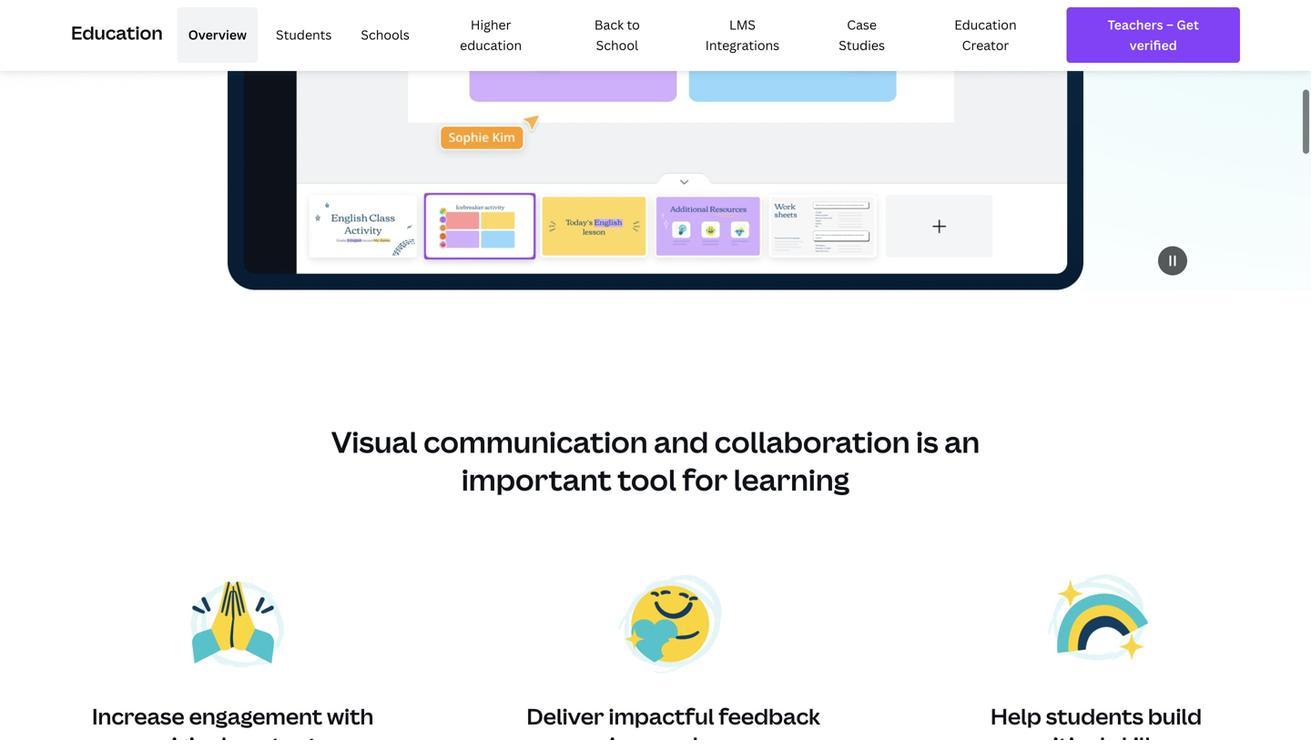 Task type: locate. For each thing, give the bounding box(es) containing it.
students
[[276, 26, 332, 43]]

menu bar
[[170, 7, 1052, 63]]

education
[[954, 16, 1017, 33], [71, 20, 163, 45]]

impactful
[[609, 703, 714, 733]]

to
[[627, 16, 640, 33]]

education
[[460, 36, 522, 54]]

build
[[1148, 703, 1202, 733]]

school
[[596, 36, 638, 54]]

critical
[[1030, 732, 1106, 740]]

visual
[[331, 424, 418, 463]]

increase engagement with original content
[[92, 703, 374, 740]]

tool
[[618, 462, 676, 501]]

students
[[1046, 703, 1144, 733]]

overview
[[188, 26, 247, 43]]

communication
[[423, 424, 648, 463]]

higher education
[[460, 16, 522, 54]]

place
[[678, 732, 737, 740]]

learning
[[734, 462, 850, 501]]

menu bar inside education element
[[170, 7, 1052, 63]]

deliver impactful feedback in one place
[[527, 703, 820, 740]]

back
[[594, 16, 624, 33]]

0 horizontal spatial education
[[71, 20, 163, 45]]

creator
[[962, 36, 1009, 54]]

1 horizontal spatial education
[[954, 16, 1017, 33]]

lms
[[729, 16, 756, 33]]

studies
[[839, 36, 885, 54]]

is
[[916, 424, 938, 463]]

case studies
[[839, 16, 885, 54]]

skills icon image
[[1042, 570, 1151, 679]]

deliver
[[527, 703, 604, 733]]

back to school
[[594, 16, 640, 54]]

menu bar containing higher education
[[170, 7, 1052, 63]]

important
[[461, 462, 612, 501]]



Task type: vqa. For each thing, say whether or not it's contained in the screenshot.
LMS INTEGRATIONS
yes



Task type: describe. For each thing, give the bounding box(es) containing it.
integrations
[[705, 36, 780, 54]]

feedback icon image
[[619, 570, 728, 679]]

education creator
[[954, 16, 1017, 54]]

an
[[944, 424, 980, 463]]

engagement
[[189, 703, 322, 733]]

help students build critical skills
[[991, 703, 1202, 740]]

lms integrations link
[[680, 7, 805, 63]]

content
[[232, 732, 318, 740]]

help
[[991, 703, 1041, 733]]

higher
[[471, 16, 511, 33]]

education element
[[71, 0, 1240, 70]]

schools link
[[350, 7, 420, 63]]

engagement icon image
[[178, 570, 287, 679]]

one
[[633, 732, 674, 740]]

education creator link
[[919, 7, 1052, 63]]

education for education creator
[[954, 16, 1017, 33]]

in
[[610, 732, 629, 740]]

higher education link
[[428, 7, 554, 63]]

collaboration
[[715, 424, 910, 463]]

students link
[[265, 7, 343, 63]]

feedback
[[719, 703, 820, 733]]

case
[[847, 16, 877, 33]]

visual communication and collaboration is an important tool for learning
[[331, 424, 980, 501]]

skills
[[1110, 732, 1162, 740]]

teachers – get verified image
[[1083, 15, 1224, 55]]

schools
[[361, 26, 410, 43]]

lms integrations
[[705, 16, 780, 54]]

for
[[682, 462, 728, 501]]

education for education
[[71, 20, 163, 45]]

case studies link
[[812, 7, 912, 63]]

original
[[147, 732, 227, 740]]

increase
[[92, 703, 185, 733]]

overview link
[[177, 7, 258, 63]]

back to school link
[[561, 7, 673, 63]]

and
[[654, 424, 709, 463]]

with
[[327, 703, 374, 733]]



